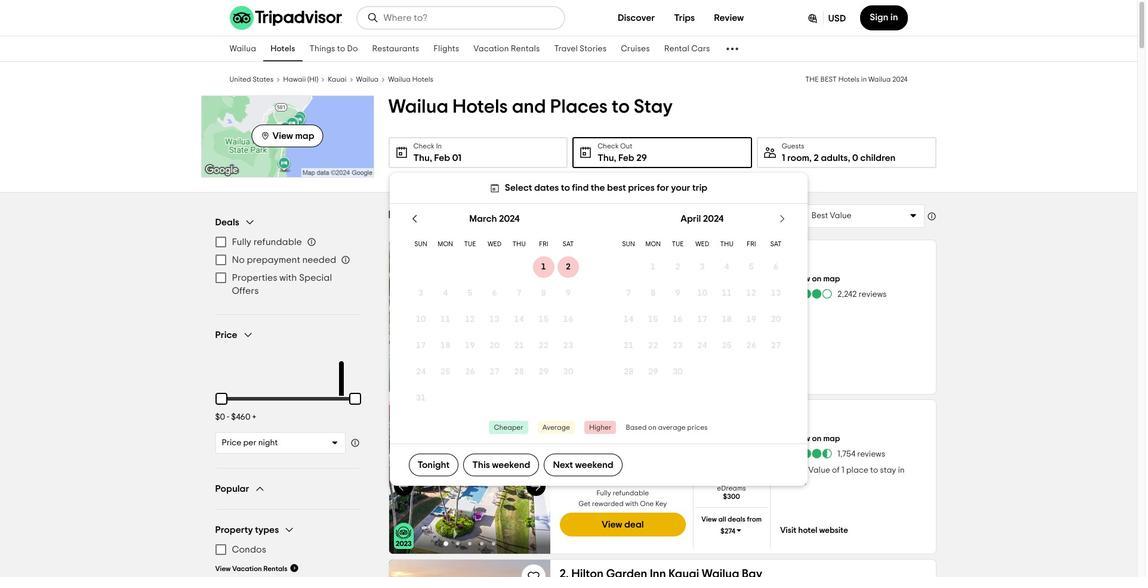 Task type: locate. For each thing, give the bounding box(es) containing it.
4.5 of 5 bubbles. 1,754 reviews element
[[780, 448, 886, 460]]

22 inside the march 2024 grid
[[539, 342, 549, 351]]

1 horizontal spatial 20
[[771, 316, 781, 324]]

menu containing fully refundable
[[215, 233, 360, 300]]

1 vertical spatial 5
[[468, 290, 473, 298]]

best inside popup button
[[812, 212, 828, 220]]

14 inside april 2024 grid
[[624, 316, 634, 324]]

0 horizontal spatial 26
[[465, 369, 475, 377]]

2 , from the left
[[848, 153, 850, 163]]

None search field
[[357, 7, 564, 29]]

0 vertical spatial kauai
[[328, 76, 347, 83]]

$300 down left
[[606, 469, 640, 483]]

wailua hotels
[[388, 76, 433, 83]]

0 vertical spatial view deal
[[602, 343, 644, 352]]

1 15 from the left
[[539, 316, 549, 324]]

6 inside april 2024 grid
[[774, 264, 779, 272]]

website for rightmost visit hotel website link
[[819, 527, 848, 536]]

wed down march 2024
[[488, 241, 502, 248]]

best
[[607, 183, 626, 193]]

check inside check in thu, feb 01
[[413, 143, 435, 150]]

deal down one
[[624, 521, 644, 530]]

9 down the
[[675, 290, 680, 298]]

aston islander on the beach
[[560, 249, 716, 261]]

thu, up select dates to find the best prices for your trip
[[598, 153, 617, 163]]

next photo image
[[530, 321, 542, 333], [530, 481, 542, 493]]

1 view on map button from the top
[[780, 272, 840, 285]]

view down $330
[[602, 343, 622, 352]]

2024 inside april 2024 grid
[[703, 214, 724, 224]]

0 vertical spatial map
[[295, 131, 314, 141]]

kauai right (hi) at the left
[[328, 76, 347, 83]]

26 inside the march 2024 grid
[[465, 369, 475, 377]]

24
[[697, 342, 707, 351], [416, 369, 426, 377]]

view vacation rentals link
[[215, 564, 299, 574]]

1 vertical spatial map
[[823, 275, 840, 284]]

search image
[[367, 12, 379, 24]]

based
[[626, 425, 647, 432]]

1 , from the left
[[810, 153, 812, 163]]

0 vertical spatial fully refundable
[[232, 238, 302, 247]]

2 carousel of images figure from the top
[[389, 401, 550, 555]]

row containing 10
[[409, 307, 581, 333]]

1 vertical spatial kauai
[[569, 409, 600, 421]]

row containing 3
[[409, 281, 581, 307]]

0 horizontal spatial wailua link
[[222, 36, 263, 61]]

rewarded
[[592, 501, 624, 508]]

2 group from the top
[[215, 525, 360, 574]]

website for left visit hotel website link
[[736, 285, 761, 293]]

wailua hotels and places to stay
[[388, 97, 673, 116]]

1 horizontal spatial with
[[625, 501, 639, 508]]

price left 'per'
[[222, 439, 241, 448]]

deals
[[728, 516, 746, 524]]

2 vertical spatial refundable
[[613, 490, 649, 497]]

2 9 from the left
[[675, 290, 680, 298]]

7 inside april 2024 grid
[[626, 290, 631, 298]]

place
[[846, 467, 869, 475]]

rental
[[664, 45, 690, 53]]

1 wed from the left
[[488, 241, 502, 248]]

1 view deal from the top
[[602, 343, 644, 352]]

sat down next month image
[[771, 241, 782, 248]]

2 weekend from the left
[[575, 461, 614, 471]]

carousel of images figure
[[389, 241, 550, 395], [389, 401, 550, 555]]

0 horizontal spatial 20
[[490, 342, 500, 351]]

weekend for this weekend
[[492, 461, 530, 471]]

states
[[253, 76, 274, 83]]

price for price
[[215, 330, 237, 340]]

0 horizontal spatial prices
[[628, 183, 655, 193]]

weekend
[[492, 461, 530, 471], [575, 461, 614, 471]]

2 14 from the left
[[624, 316, 634, 324]]

with inside fully refundable get rewarded with one key
[[625, 501, 639, 508]]

01
[[452, 153, 462, 163]]

2 wed from the left
[[696, 241, 709, 248]]

view on map button up 1,754 reviews button
[[780, 432, 840, 445]]

tue inside april 2024 grid
[[672, 241, 684, 248]]

left
[[624, 460, 635, 467]]

row containing 17
[[409, 333, 581, 360]]

1 horizontal spatial tue
[[672, 241, 684, 248]]

wed for april
[[696, 241, 709, 248]]

previous month image
[[409, 213, 421, 225]]

0 horizontal spatial 8
[[541, 290, 546, 298]]

1 next photo image from the top
[[530, 321, 542, 333]]

average
[[543, 425, 570, 432]]

2 next photo image from the top
[[530, 481, 542, 493]]

edreams $300
[[717, 486, 746, 501]]

0 horizontal spatial 27
[[490, 369, 500, 377]]

1 fri from the left
[[539, 241, 548, 248]]

feb down out
[[619, 153, 635, 163]]

value for best value of 1 place to stay in wailua
[[809, 467, 830, 475]]

2 fri from the left
[[747, 241, 756, 248]]

19 inside april 2024 grid
[[747, 316, 757, 324]]

1 horizontal spatial 18
[[722, 316, 732, 324]]

2 8 from the left
[[651, 290, 656, 298]]

view on map button up 2,242 reviews 'link'
[[780, 272, 840, 285]]

0 vertical spatial 3
[[700, 264, 705, 272]]

feb for 01
[[434, 153, 450, 163]]

5
[[749, 264, 754, 272], [468, 290, 473, 298]]

weekend inside 'button'
[[492, 461, 530, 471]]

5 inside april 2024 grid
[[749, 264, 754, 272]]

3 inside april 2024 grid
[[700, 264, 705, 272]]

26 inside april 2024 grid
[[747, 342, 757, 351]]

9 inside april 2024 grid
[[675, 290, 680, 298]]

best for best value of 1 place to stay in wailua
[[790, 467, 807, 475]]

2 inside the only 2 left at $300
[[619, 460, 623, 467]]

0 vertical spatial on
[[812, 275, 822, 284]]

weekend right next
[[575, 461, 614, 471]]

discover button
[[608, 6, 665, 30]]

5 inside the march 2024 grid
[[468, 290, 473, 298]]

30 up average
[[673, 369, 683, 377]]

hotels
[[271, 45, 295, 53], [412, 76, 433, 83], [838, 76, 860, 83], [453, 97, 508, 116]]

2 sun from the left
[[622, 241, 635, 248]]

2 check from the left
[[598, 143, 619, 150]]

7 inside the march 2024 grid
[[517, 290, 522, 298]]

0 vertical spatial reviews
[[859, 290, 887, 299]]

prices left for
[[628, 183, 655, 193]]

1 horizontal spatial 5
[[749, 264, 754, 272]]

24 inside the march 2024 grid
[[416, 369, 426, 377]]

sun up aston islander on the beach
[[622, 241, 635, 248]]

1 vertical spatial 12
[[465, 316, 475, 324]]

2 30 from the left
[[673, 369, 683, 377]]

1 inside april 2024 grid
[[651, 264, 656, 272]]

1 horizontal spatial 17
[[697, 316, 707, 324]]

feb for 29
[[619, 153, 635, 163]]

1 horizontal spatial kauai
[[569, 409, 600, 421]]

hotel
[[718, 285, 735, 293], [798, 527, 818, 536]]

1 sun from the left
[[415, 241, 427, 248]]

map inside button
[[295, 131, 314, 141]]

0 horizontal spatial 17
[[416, 342, 426, 351]]

0 horizontal spatial wed
[[488, 241, 502, 248]]

10 inside the march 2024 grid
[[416, 316, 426, 324]]

fully inside menu
[[232, 238, 251, 247]]

wed inside the march 2024 grid
[[488, 241, 502, 248]]

0 horizontal spatial weekend
[[492, 461, 530, 471]]

1 view deal button from the top
[[560, 336, 686, 359]]

1 horizontal spatial 30
[[673, 369, 683, 377]]

1
[[782, 153, 785, 163], [541, 264, 546, 272], [651, 264, 656, 272], [842, 467, 845, 475]]

results
[[665, 210, 696, 221]]

to
[[337, 45, 345, 53], [612, 97, 630, 116], [561, 183, 570, 193], [870, 467, 878, 475]]

view on map for $330
[[792, 275, 840, 284]]

mon inside april 2024 grid
[[646, 241, 661, 248]]

1 horizontal spatial 27
[[771, 342, 781, 351]]

0 horizontal spatial 7
[[517, 290, 522, 298]]

guests 1 room , 2 adults , 0 children
[[782, 143, 896, 163]]

guests
[[782, 143, 805, 150]]

17 inside april 2024 grid
[[697, 316, 707, 324]]

value for best value
[[830, 212, 852, 220]]

kauai link
[[328, 74, 347, 84]]

1 vertical spatial website
[[819, 527, 848, 536]]

in
[[891, 13, 898, 22], [861, 76, 867, 83], [553, 210, 561, 221], [898, 467, 905, 475]]

from
[[747, 516, 762, 524]]

1 right 'of'
[[842, 467, 845, 475]]

1 vertical spatial prices
[[687, 425, 708, 432]]

weekend right this
[[492, 461, 530, 471]]

hotels right best
[[838, 76, 860, 83]]

0 horizontal spatial sun
[[415, 241, 427, 248]]

$300 up the edreams
[[723, 443, 740, 450]]

thu for april 2024
[[720, 241, 734, 248]]

view deal
[[602, 343, 644, 352], [602, 521, 644, 530]]

reviews up place
[[857, 450, 886, 459]]

1 horizontal spatial no
[[388, 210, 402, 221]]

1 vertical spatial visit
[[780, 527, 797, 536]]

0 vertical spatial rentals
[[511, 45, 540, 53]]

deal
[[624, 343, 644, 352], [624, 521, 644, 530]]

9 down aston
[[566, 290, 571, 298]]

14
[[514, 316, 524, 324], [624, 316, 634, 324]]

2 deal from the top
[[624, 521, 644, 530]]

to inside best value of 1 place to stay in wailua
[[870, 467, 878, 475]]

0 horizontal spatial ,
[[810, 153, 812, 163]]

value right the by:
[[830, 212, 852, 220]]

cruises link
[[614, 36, 657, 61]]

trip
[[692, 183, 708, 193]]

2 view deal button from the top
[[560, 513, 686, 537]]

0 horizontal spatial 15
[[539, 316, 549, 324]]

2024 inside the march 2024 grid
[[499, 214, 520, 224]]

2 22 from the left
[[648, 342, 658, 351]]

march 2024 grid
[[409, 204, 581, 412]]

20
[[771, 316, 781, 324], [490, 342, 500, 351]]

wailua.
[[563, 210, 600, 221]]

0 vertical spatial visit
[[703, 285, 717, 293]]

tripadvisor image
[[230, 6, 342, 30]]

12 inside the march 2024 grid
[[465, 316, 475, 324]]

wailua link up united
[[222, 36, 263, 61]]

11 inside april 2024 grid
[[722, 290, 732, 298]]

next month image
[[776, 213, 788, 225]]

travel stories link
[[547, 36, 614, 61]]

1 vertical spatial 27
[[490, 369, 500, 377]]

0 horizontal spatial kauai
[[328, 76, 347, 83]]

special
[[299, 273, 332, 283]]

prices right average
[[687, 425, 708, 432]]

29 up select dates to find the best prices for your trip
[[637, 153, 647, 163]]

tue inside the march 2024 grid
[[464, 241, 476, 248]]

2 right room
[[814, 153, 819, 163]]

1 16 from the left
[[563, 316, 573, 324]]

sun down 'previous month' image
[[415, 241, 427, 248]]

no for no prepayment needed
[[232, 256, 245, 265]]

for
[[657, 183, 669, 193]]

1 horizontal spatial sun
[[622, 241, 635, 248]]

kauai up higher
[[569, 409, 600, 421]]

1 horizontal spatial fri
[[747, 241, 756, 248]]

2,242
[[838, 290, 857, 299]]

value inside popup button
[[830, 212, 852, 220]]

check
[[413, 143, 435, 150], [598, 143, 619, 150]]

2 23 from the left
[[673, 342, 683, 351]]

0 horizontal spatial 11
[[441, 316, 451, 324]]

2 7 from the left
[[626, 290, 631, 298]]

0 vertical spatial 4
[[724, 264, 729, 272]]

$300 inside the only 2 left at $300
[[606, 469, 640, 483]]

check left out
[[598, 143, 619, 150]]

1 thu, from the left
[[413, 153, 432, 163]]

1 vertical spatial 25
[[441, 369, 451, 377]]

2 tue from the left
[[672, 241, 684, 248]]

1 horizontal spatial sat
[[771, 241, 782, 248]]

29 up hotel
[[648, 369, 658, 377]]

visit right view all deals from $274
[[780, 527, 797, 536]]

previous photo image
[[397, 481, 409, 493]]

1 carousel of images figure from the top
[[389, 241, 550, 395]]

30 inside april 2024 grid
[[673, 369, 683, 377]]

1 view on map from the top
[[792, 275, 840, 284]]

sign
[[870, 13, 889, 22]]

wailua down 4.5 of 5 bubbles. 1,754 reviews element
[[780, 479, 807, 487]]

row group
[[409, 255, 581, 412], [616, 255, 788, 386]]

13
[[771, 290, 781, 298], [490, 316, 500, 324]]

0 vertical spatial no
[[388, 210, 402, 221]]

1 horizontal spatial best
[[812, 212, 828, 220]]

$0 - $460 +
[[215, 414, 256, 422]]

1 9 from the left
[[566, 290, 571, 298]]

no left 'previous month' image
[[388, 210, 402, 221]]

0 horizontal spatial row group
[[409, 255, 581, 412]]

1 14 from the left
[[514, 316, 524, 324]]

group
[[215, 217, 360, 300], [215, 525, 360, 574]]

2 view on map button from the top
[[780, 432, 840, 445]]

row group for march
[[409, 255, 581, 412]]

2 down the
[[675, 264, 680, 272]]

in right best
[[861, 76, 867, 83]]

no up properties
[[232, 256, 245, 265]]

1 horizontal spatial 12
[[747, 290, 757, 298]]

april
[[681, 214, 701, 224]]

value inside best value of 1 place to stay in wailua
[[809, 467, 830, 475]]

on up 2,242 reviews 'link'
[[812, 275, 822, 284]]

view inside view all deals from $274
[[701, 516, 717, 524]]

1 8 from the left
[[541, 290, 546, 298]]

are
[[486, 210, 503, 221]]

carousel of images figure for only 2 left at
[[389, 401, 550, 555]]

1 horizontal spatial visit hotel website link
[[780, 525, 848, 537]]

1 horizontal spatial 13
[[771, 290, 781, 298]]

2 15 from the left
[[648, 316, 658, 324]]

view on map up 2,242 reviews 'link'
[[792, 275, 840, 284]]

1 21 from the left
[[514, 342, 524, 351]]

thu down below.
[[720, 241, 734, 248]]

nearby
[[628, 210, 662, 221]]

sat for march 2024
[[563, 241, 574, 248]]

hotels left and
[[453, 97, 508, 116]]

29 up average
[[539, 369, 549, 377]]

hawaii
[[283, 76, 306, 83]]

0 vertical spatial 6
[[774, 264, 779, 272]]

19 inside the march 2024 grid
[[465, 342, 475, 351]]

, left the adults
[[810, 153, 812, 163]]

rentals left travel
[[511, 45, 540, 53]]

1 vertical spatial value
[[809, 467, 830, 475]]

tue down march
[[464, 241, 476, 248]]

kauai
[[328, 76, 347, 83], [569, 409, 600, 421]]

0 horizontal spatial with
[[279, 273, 297, 283]]

visit hotel website
[[703, 285, 761, 293], [780, 527, 848, 536]]

with down no prepayment needed on the left top of page
[[279, 273, 297, 283]]

27 inside april 2024 grid
[[771, 342, 781, 351]]

2 thu from the left
[[720, 241, 734, 248]]

tue
[[464, 241, 476, 248], [672, 241, 684, 248]]

0 vertical spatial refundable
[[254, 238, 302, 247]]

stories
[[580, 45, 607, 53]]

0 vertical spatial carousel of images figure
[[389, 241, 550, 395]]

2 view on map from the top
[[792, 435, 840, 444]]

1 vertical spatial 26
[[465, 369, 475, 377]]

save to a trip image left aston
[[526, 250, 541, 264]]

mon inside the march 2024 grid
[[438, 241, 453, 248]]

fri inside the march 2024 grid
[[539, 241, 548, 248]]

map up 2,242 reviews 'link'
[[823, 275, 840, 284]]

sun inside april 2024 grid
[[622, 241, 635, 248]]

1 28 from the left
[[514, 369, 524, 377]]

18
[[722, 316, 732, 324], [441, 342, 451, 351]]

hotels link
[[263, 36, 302, 61]]

price down offers
[[215, 330, 237, 340]]

1 horizontal spatial website
[[819, 527, 848, 536]]

check left in
[[413, 143, 435, 150]]

1 vertical spatial price
[[222, 439, 241, 448]]

reviews
[[859, 290, 887, 299], [857, 450, 886, 459]]

only
[[602, 460, 617, 467]]

0 horizontal spatial 13
[[490, 316, 500, 324]]

10
[[697, 290, 707, 298], [416, 316, 426, 324]]

,
[[810, 153, 812, 163], [848, 153, 850, 163]]

reviews right 2,242
[[859, 290, 887, 299]]

map up 1,754 reviews button
[[823, 435, 840, 444]]

in left wailua. at top
[[553, 210, 561, 221]]

1 7 from the left
[[517, 290, 522, 298]]

trips
[[674, 13, 695, 23]]

16 inside the march 2024 grid
[[563, 316, 573, 324]]

save to a trip image
[[526, 570, 541, 578]]

thu inside the march 2024 grid
[[513, 241, 526, 248]]

cars
[[691, 45, 710, 53]]

1 save to a trip image from the top
[[526, 250, 541, 264]]

15 inside the march 2024 grid
[[539, 316, 549, 324]]

dates
[[534, 183, 559, 193]]

feb inside check out thu, feb 29
[[619, 153, 635, 163]]

16 inside april 2024 grid
[[673, 316, 683, 324]]

view on map up 1,754 reviews button
[[792, 435, 840, 444]]

0 horizontal spatial visit hotel website link
[[703, 282, 761, 294]]

1 check from the left
[[413, 143, 435, 150]]

0 horizontal spatial 3
[[418, 290, 423, 298]]

view deal button down rewarded
[[560, 513, 686, 537]]

visit for rightmost visit hotel website link
[[780, 527, 797, 536]]

with
[[279, 273, 297, 283], [625, 501, 639, 508]]

fully down $330
[[597, 323, 611, 330]]

1 horizontal spatial feb
[[619, 153, 635, 163]]

select
[[505, 183, 532, 193]]

no inside menu
[[232, 256, 245, 265]]

1 vertical spatial view deal
[[602, 521, 644, 530]]

wed inside april 2024 grid
[[696, 241, 709, 248]]

2 vertical spatial $300
[[723, 494, 740, 501]]

0 vertical spatial 27
[[771, 342, 781, 351]]

$300 down the edreams
[[723, 494, 740, 501]]

refundable up one
[[613, 490, 649, 497]]

1 vertical spatial vacation
[[232, 566, 262, 573]]

1 deal from the top
[[624, 343, 644, 352]]

1 weekend from the left
[[492, 461, 530, 471]]

aston
[[560, 249, 591, 261]]

fully refundable down $330
[[597, 323, 649, 330]]

1 23 from the left
[[563, 342, 573, 351]]

28 up the cheaper
[[514, 369, 524, 377]]

1 vertical spatial group
[[215, 525, 360, 574]]

things to do
[[310, 45, 358, 53]]

1 30 from the left
[[563, 369, 573, 377]]

0 vertical spatial view deal button
[[560, 336, 686, 359]]

usd button
[[797, 5, 856, 30]]

fully up rewarded
[[597, 490, 611, 497]]

review
[[714, 13, 744, 23]]

feb down in
[[434, 153, 450, 163]]

, left 0
[[848, 153, 850, 163]]

1 feb from the left
[[434, 153, 450, 163]]

2 row group from the left
[[616, 255, 788, 386]]

2 28 from the left
[[624, 369, 634, 377]]

6 inside the march 2024 grid
[[492, 290, 497, 298]]

sat
[[563, 241, 574, 248], [771, 241, 782, 248]]

0 vertical spatial 17
[[697, 316, 707, 324]]

properties with special offers
[[232, 273, 332, 296]]

tue up the
[[672, 241, 684, 248]]

thu, inside check in thu, feb 01
[[413, 153, 432, 163]]

fully refundable inside menu
[[232, 238, 302, 247]]

thu for march 2024
[[513, 241, 526, 248]]

25
[[722, 342, 732, 351], [441, 369, 451, 377]]

view deal down $330
[[602, 343, 644, 352]]

1 down the on
[[651, 264, 656, 272]]

2 thu, from the left
[[598, 153, 617, 163]]

0 horizontal spatial tue
[[464, 241, 476, 248]]

sat inside april 2024 grid
[[771, 241, 782, 248]]

1 horizontal spatial 7
[[626, 290, 631, 298]]

with left one
[[625, 501, 639, 508]]

29
[[637, 153, 647, 163], [539, 369, 549, 377], [648, 369, 658, 377]]

1 horizontal spatial 11
[[722, 290, 732, 298]]

2 sat from the left
[[771, 241, 782, 248]]

2 mon from the left
[[646, 241, 661, 248]]

1 horizontal spatial 26
[[747, 342, 757, 351]]

next weekend
[[553, 461, 614, 471]]

mon down properties
[[438, 241, 453, 248]]

best right the by:
[[812, 212, 828, 220]]

1 horizontal spatial thu,
[[598, 153, 617, 163]]

1 vertical spatial 24
[[416, 369, 426, 377]]

fri inside april 2024 grid
[[747, 241, 756, 248]]

2 view deal from the top
[[602, 521, 644, 530]]

1 group from the top
[[215, 217, 360, 300]]

29 inside april 2024 grid
[[648, 369, 658, 377]]

view map
[[273, 131, 314, 141]]

price for price per night
[[222, 439, 241, 448]]

28 up shores
[[624, 369, 634, 377]]

weekend inside button
[[575, 461, 614, 471]]

1 horizontal spatial rentals
[[511, 45, 540, 53]]

check for thu, feb 29
[[598, 143, 619, 150]]

refundable up the prepayment on the top of the page
[[254, 238, 302, 247]]

0 vertical spatial hotel
[[718, 285, 735, 293]]

on down hotel
[[648, 425, 657, 432]]

best inside best value of 1 place to stay in wailua
[[790, 467, 807, 475]]

1 22 from the left
[[539, 342, 549, 351]]

2 16 from the left
[[673, 316, 683, 324]]

menu
[[215, 233, 360, 300]]

hotels down the tripadvisor image
[[271, 45, 295, 53]]

view deal down rewarded
[[602, 521, 644, 530]]

1 row group from the left
[[409, 255, 581, 412]]

1 tue from the left
[[464, 241, 476, 248]]

rentals down the condos
[[263, 566, 287, 573]]

fully inside fully refundable get rewarded with one key
[[597, 490, 611, 497]]

fully
[[232, 238, 251, 247], [597, 323, 611, 330], [597, 490, 611, 497]]

1 vertical spatial $300
[[606, 469, 640, 483]]

on up 1,754 reviews button
[[812, 435, 822, 444]]

april 2024 grid
[[616, 204, 788, 412]]

aston islander on the beach - pool image
[[389, 241, 550, 395]]

offers
[[232, 287, 259, 296]]

15
[[539, 316, 549, 324], [648, 316, 658, 324]]

3 inside the march 2024 grid
[[418, 290, 423, 298]]

refundable down $330
[[613, 323, 649, 330]]

deal for $330
[[624, 343, 644, 352]]

view deal button down $330
[[560, 336, 686, 359]]

wailua link right kauai link
[[356, 74, 379, 84]]

1 horizontal spatial 28
[[624, 369, 634, 377]]

sat inside the march 2024 grid
[[563, 241, 574, 248]]

deal down $330
[[624, 343, 644, 352]]

view down property
[[215, 566, 231, 573]]

1 mon from the left
[[438, 241, 453, 248]]

vacation down the condos
[[232, 566, 262, 573]]

0 horizontal spatial 24
[[416, 369, 426, 377]]

2 horizontal spatial 2024
[[893, 76, 908, 83]]

$330
[[606, 302, 639, 316]]

0 horizontal spatial hotel
[[718, 285, 735, 293]]

reviews inside 'link'
[[859, 290, 887, 299]]

only 2 left at $300
[[602, 460, 643, 483]]

1 vertical spatial 6
[[492, 290, 497, 298]]

1 thu from the left
[[513, 241, 526, 248]]

map for $330
[[823, 275, 840, 284]]

value left 'of'
[[809, 467, 830, 475]]

website
[[736, 285, 761, 293], [819, 527, 848, 536]]

thu inside april 2024 grid
[[720, 241, 734, 248]]

row
[[409, 235, 581, 255], [616, 235, 788, 255], [409, 255, 581, 281], [616, 255, 788, 281], [409, 281, 581, 307], [616, 281, 788, 307], [409, 307, 581, 333], [616, 307, 788, 333], [409, 333, 581, 360], [616, 333, 788, 360], [409, 360, 581, 386], [616, 360, 788, 386]]

2 feb from the left
[[619, 153, 635, 163]]

fully down deals
[[232, 238, 251, 247]]

view deal for only 2 left at
[[602, 521, 644, 530]]

0 horizontal spatial 30
[[563, 369, 573, 377]]

best for best value
[[812, 212, 828, 220]]

visit down "beach"
[[703, 285, 717, 293]]

0 horizontal spatial fully refundable
[[232, 238, 302, 247]]

0 horizontal spatial website
[[736, 285, 761, 293]]

map down the hawaii (hi)
[[295, 131, 314, 141]]

17 inside the march 2024 grid
[[416, 342, 426, 351]]

check inside check out thu, feb 29
[[598, 143, 619, 150]]

21 inside the march 2024 grid
[[514, 342, 524, 351]]

the
[[591, 183, 605, 193]]

0 horizontal spatial mon
[[438, 241, 453, 248]]

2 21 from the left
[[624, 342, 634, 351]]

sun inside the march 2024 grid
[[415, 241, 427, 248]]

24 inside april 2024 grid
[[697, 342, 707, 351]]

sat up aston
[[563, 241, 574, 248]]

save to a trip image left the 1.
[[526, 410, 541, 425]]

0 horizontal spatial 28
[[514, 369, 524, 377]]

restaurants link
[[365, 36, 426, 61]]

2 vertical spatial fully
[[597, 490, 611, 497]]

1 sat from the left
[[563, 241, 574, 248]]

thu, inside check out thu, feb 29
[[598, 153, 617, 163]]

fully refundable
[[232, 238, 302, 247], [597, 323, 649, 330]]

vacation rentals link
[[466, 36, 547, 61]]

april 2024
[[681, 214, 724, 224]]

save to a trip image
[[526, 250, 541, 264], [526, 410, 541, 425]]

higher
[[589, 425, 612, 432]]

2 horizontal spatial 29
[[648, 369, 658, 377]]

wed up "beach"
[[696, 241, 709, 248]]

0 horizontal spatial 5
[[468, 290, 473, 298]]



Task type: vqa. For each thing, say whether or not it's contained in the screenshot.


Task type: describe. For each thing, give the bounding box(es) containing it.
wailua right best
[[869, 76, 891, 83]]

4.0 of 5 bubbles. 2,242 reviews element
[[780, 288, 887, 300]]

minimum price slider
[[208, 386, 234, 413]]

hawaii (hi) link
[[283, 74, 318, 84]]

this weekend
[[472, 461, 530, 471]]

rentals inside 'link'
[[511, 45, 540, 53]]

view on map button for only 2 left at
[[780, 432, 840, 445]]

2 save to a trip image from the top
[[526, 410, 541, 425]]

31
[[416, 395, 426, 403]]

by:
[[791, 212, 803, 220]]

sort
[[774, 212, 789, 220]]

row containing 28
[[616, 360, 788, 386]]

row containing 14
[[616, 307, 788, 333]]

1 inside guests 1 room , 2 adults , 0 children
[[782, 153, 785, 163]]

group containing deals
[[215, 217, 360, 300]]

no other properties are available in wailua. view nearby results below.
[[388, 210, 729, 221]]

map for only 2 left at
[[823, 435, 840, 444]]

sat for april 2024
[[771, 241, 782, 248]]

properties
[[232, 273, 277, 283]]

view deal for $330
[[602, 343, 644, 352]]

1 vertical spatial on
[[648, 425, 657, 432]]

(hi)
[[307, 76, 318, 83]]

stay
[[880, 467, 896, 475]]

average
[[658, 425, 686, 432]]

maximum price slider
[[342, 386, 368, 413]]

select dates to find the best prices for your trip
[[505, 183, 708, 193]]

$300 inside edreams $300
[[723, 494, 740, 501]]

popular
[[215, 485, 249, 494]]

30 inside the march 2024 grid
[[563, 369, 573, 377]]

1,754
[[838, 450, 856, 459]]

hotel
[[642, 409, 671, 421]]

fri for april 2024
[[747, 241, 756, 248]]

condos
[[232, 546, 266, 555]]

visit for left visit hotel website link
[[703, 285, 717, 293]]

row containing 21
[[616, 333, 788, 360]]

in inside best value of 1 place to stay in wailua
[[898, 467, 905, 475]]

check in thu, feb 01
[[413, 143, 462, 163]]

find
[[572, 183, 589, 193]]

row containing 24
[[409, 360, 581, 386]]

1 vertical spatial hotel
[[798, 527, 818, 536]]

13 inside the march 2024 grid
[[490, 316, 500, 324]]

view up '2,242 reviews' button
[[792, 275, 810, 284]]

tue for march
[[464, 241, 476, 248]]

discover
[[618, 13, 655, 23]]

$460
[[231, 414, 250, 422]]

fri for march 2024
[[539, 241, 548, 248]]

view inside button
[[273, 131, 293, 141]]

row group for april
[[616, 255, 788, 386]]

1,754 reviews link
[[780, 448, 886, 460]]

cruises
[[621, 45, 650, 53]]

best value of 1 place to stay in wailua
[[780, 467, 905, 487]]

0 horizontal spatial 4
[[443, 290, 448, 298]]

vacation rentals
[[474, 45, 540, 53]]

thu, for thu, feb 01
[[413, 153, 432, 163]]

view up 4.5 of 5 bubbles. 1,754 reviews element
[[792, 435, 810, 444]]

sign in link
[[861, 5, 908, 30]]

1 vertical spatial fully
[[597, 323, 611, 330]]

27 inside the march 2024 grid
[[490, 369, 500, 377]]

22 inside april 2024 grid
[[648, 342, 658, 351]]

thu, for thu, feb 29
[[598, 153, 617, 163]]

0 vertical spatial prices
[[628, 183, 655, 193]]

Search search field
[[384, 13, 554, 23]]

sort by:
[[774, 212, 803, 220]]

your
[[671, 183, 690, 193]]

next weekend button
[[544, 455, 623, 477]]

1 inside the march 2024 grid
[[541, 264, 546, 272]]

rentals inside group
[[263, 566, 287, 573]]

1 vertical spatial refundable
[[613, 323, 649, 330]]

wailua inside best value of 1 place to stay in wailua
[[780, 479, 807, 487]]

no prepayment needed
[[232, 256, 336, 265]]

best
[[821, 76, 837, 83]]

check for thu, feb 01
[[413, 143, 435, 150]]

shores
[[603, 409, 639, 421]]

23 inside the march 2024 grid
[[563, 342, 573, 351]]

wailua down the wailua hotels
[[388, 97, 448, 116]]

tue for april
[[672, 241, 684, 248]]

1. kauai shores hotel
[[560, 409, 671, 421]]

14 inside the march 2024 grid
[[514, 316, 524, 324]]

adults
[[821, 153, 848, 163]]

hotels down flights link
[[412, 76, 433, 83]]

deals
[[215, 218, 239, 227]]

view on map button for $330
[[780, 272, 840, 285]]

refundable inside fully refundable get rewarded with one key
[[613, 490, 649, 497]]

march 2024
[[469, 214, 520, 224]]

night
[[258, 439, 278, 448]]

travel stories
[[554, 45, 607, 53]]

usd
[[828, 14, 846, 23]]

aston islander on the beach link
[[560, 248, 716, 262]]

8 inside april 2024 grid
[[651, 290, 656, 298]]

wailua down restaurants link
[[388, 76, 411, 83]]

children
[[861, 153, 896, 163]]

in right sign
[[891, 13, 898, 22]]

vacation inside 'link'
[[474, 45, 509, 53]]

13 inside april 2024 grid
[[771, 290, 781, 298]]

in
[[436, 143, 442, 150]]

official site image
[[595, 274, 651, 298]]

25 inside the march 2024 grid
[[441, 369, 451, 377]]

row containing 7
[[616, 281, 788, 307]]

wailua up united
[[230, 45, 256, 53]]

trips button
[[665, 6, 705, 30]]

things to do link
[[302, 36, 365, 61]]

islander
[[593, 249, 637, 261]]

deal for only 2 left at
[[624, 521, 644, 530]]

wed for march
[[488, 241, 502, 248]]

18 inside april 2024 grid
[[722, 316, 732, 324]]

8 inside the march 2024 grid
[[541, 290, 546, 298]]

15 inside april 2024 grid
[[648, 316, 658, 324]]

get
[[579, 501, 591, 508]]

types
[[255, 526, 279, 535]]

with inside the properties with special offers
[[279, 273, 297, 283]]

0 vertical spatial $300
[[723, 443, 740, 450]]

based on average prices
[[626, 425, 708, 432]]

29 inside the march 2024 grid
[[539, 369, 549, 377]]

1 inside best value of 1 place to stay in wailua
[[842, 467, 845, 475]]

restaurants
[[372, 45, 419, 53]]

1 vertical spatial fully refundable
[[597, 323, 649, 330]]

sun for march
[[415, 241, 427, 248]]

view on map for only 2 left at
[[792, 435, 840, 444]]

2 down aston
[[566, 264, 571, 272]]

view down rewarded
[[602, 521, 622, 530]]

2024 for april 2024
[[703, 214, 724, 224]]

1 horizontal spatial 4
[[724, 264, 729, 272]]

other
[[405, 210, 431, 221]]

0 vertical spatial 20
[[771, 316, 781, 324]]

1.
[[560, 409, 567, 421]]

price group
[[208, 330, 368, 454]]

28 inside the march 2024 grid
[[514, 369, 524, 377]]

refundable inside menu
[[254, 238, 302, 247]]

2,242 reviews link
[[780, 288, 887, 300]]

29 inside check out thu, feb 29
[[637, 153, 647, 163]]

1 horizontal spatial visit hotel website
[[780, 527, 848, 536]]

the best hotels in wailua 2024
[[805, 76, 908, 83]]

on for only 2 left at
[[812, 435, 822, 444]]

the
[[658, 249, 679, 261]]

this
[[472, 461, 490, 471]]

reviews for $330
[[859, 290, 887, 299]]

view all deals from $274
[[701, 516, 762, 536]]

of
[[832, 467, 840, 475]]

0 vertical spatial visit hotel website
[[703, 285, 761, 293]]

tonight
[[418, 461, 450, 471]]

view vacation rentals
[[215, 566, 287, 573]]

view down best
[[602, 210, 625, 221]]

sign in
[[870, 13, 898, 22]]

1 vertical spatial wailua link
[[356, 74, 379, 84]]

on for $330
[[812, 275, 822, 284]]

view deal button for only 2 left at
[[560, 513, 686, 537]]

23 inside april 2024 grid
[[673, 342, 683, 351]]

group containing property types
[[215, 525, 360, 574]]

2 inside guests 1 room , 2 adults , 0 children
[[814, 153, 819, 163]]

10 inside april 2024 grid
[[697, 290, 707, 298]]

on
[[639, 249, 655, 261]]

12 inside april 2024 grid
[[747, 290, 757, 298]]

9 inside the march 2024 grid
[[566, 290, 571, 298]]

11 inside the march 2024 grid
[[441, 316, 451, 324]]

united states
[[230, 76, 274, 83]]

sun for april
[[622, 241, 635, 248]]

flights
[[434, 45, 459, 53]]

1 vertical spatial 20
[[490, 342, 500, 351]]

flights link
[[426, 36, 466, 61]]

view deal button for $330
[[560, 336, 686, 359]]

united
[[230, 76, 251, 83]]

$300 link
[[713, 434, 750, 451]]

mon for march 2024
[[438, 241, 453, 248]]

carousel of images figure for $330
[[389, 241, 550, 395]]

21 inside april 2024 grid
[[624, 342, 634, 351]]

2,242 reviews button
[[780, 288, 887, 300]]

2024 for march 2024
[[499, 214, 520, 224]]

28 inside april 2024 grid
[[624, 369, 634, 377]]

wailua right kauai link
[[356, 76, 379, 83]]

mon for april 2024
[[646, 241, 661, 248]]

tonight button
[[409, 455, 459, 477]]

out
[[620, 143, 632, 150]]

cheaper
[[494, 425, 523, 432]]

+
[[252, 414, 256, 422]]

rental cars
[[664, 45, 710, 53]]

2023 link
[[394, 524, 413, 550]]

rental cars link
[[657, 36, 717, 61]]

edreams
[[717, 486, 746, 493]]

weekend for next weekend
[[575, 461, 614, 471]]

things
[[310, 45, 335, 53]]

march
[[469, 214, 497, 224]]

expedia.com image
[[595, 434, 651, 458]]

reviews for only 2 left at
[[857, 450, 886, 459]]

this weekend button
[[464, 455, 539, 477]]

no for no other properties are available in wailua. view nearby results below.
[[388, 210, 402, 221]]

25 inside april 2024 grid
[[722, 342, 732, 351]]

18 inside the march 2024 grid
[[441, 342, 451, 351]]

all
[[718, 516, 726, 524]]



